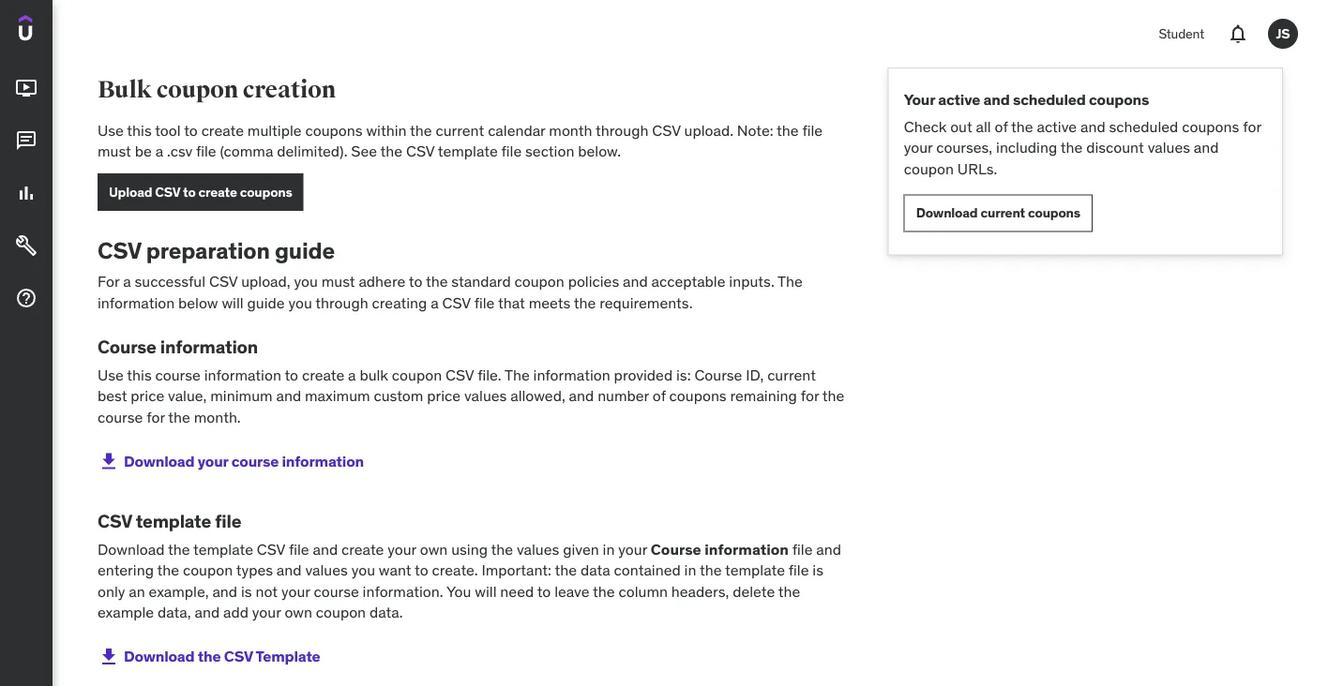 Task type: describe. For each thing, give the bounding box(es) containing it.
the up including
[[1011, 117, 1033, 136]]

discount
[[1086, 138, 1144, 157]]

0 vertical spatial medium image
[[15, 130, 38, 152]]

month.
[[194, 407, 241, 427]]

upload csv to create coupons button
[[98, 173, 304, 211]]

must inside use this tool to create multiple coupons within the current calendar month through csv upload. note: the file must be a .csv file (comma delimited). see the csv template file section below.
[[98, 142, 131, 161]]

policies
[[568, 272, 619, 291]]

to inside the course information use this course information to create a bulk coupon csv file. the information provided is: course id, current best price value, minimum and maximum custom price values allowed, and number of coupons remaining for the course for the month.
[[285, 365, 298, 385]]

an
[[129, 582, 145, 601]]

download the template csv file and create your own using the values given in your course information
[[98, 540, 789, 559]]

template inside use this tool to create multiple coupons within the current calendar month through csv upload. note: the file must be a .csv file (comma delimited). see the csv template file section below.
[[438, 142, 498, 161]]

leave
[[554, 582, 589, 601]]

acceptable
[[651, 272, 725, 291]]

download current coupons link
[[904, 195, 1093, 232]]

month
[[549, 121, 592, 140]]

csv inside button
[[155, 183, 180, 200]]

create inside the course information use this course information to create a bulk coupon csv file. the information provided is: course id, current best price value, minimum and maximum custom price values allowed, and number of coupons remaining for the course for the month.
[[302, 365, 344, 385]]

this inside the course information use this course information to create a bulk coupon csv file. the information provided is: course id, current best price value, minimum and maximum custom price values allowed, and number of coupons remaining for the course for the month.
[[127, 365, 152, 385]]

information inside the csv preparation guide for a successful csv upload, you must adhere to the standard coupon policies and acceptable inputs. the information below will guide you through creating a csv file that meets the requirements.
[[98, 293, 175, 312]]

see
[[351, 142, 377, 161]]

meets
[[529, 293, 570, 312]]

minimum
[[210, 386, 273, 406]]

medium image inside download your course information link
[[98, 451, 120, 473]]

coupons inside use this tool to create multiple coupons within the current calendar month through csv upload. note: the file must be a .csv file (comma delimited). see the csv template file section below.
[[305, 121, 363, 140]]

to inside the upload csv to create coupons button
[[183, 183, 196, 200]]

csv down within
[[406, 142, 434, 161]]

download your course information
[[124, 452, 364, 471]]

column
[[618, 582, 668, 601]]

2 price from the left
[[427, 386, 461, 406]]

your up contained
[[618, 540, 647, 559]]

the right within
[[410, 121, 432, 140]]

a inside the course information use this course information to create a bulk coupon csv file. the information provided is: course id, current best price value, minimum and maximum custom price values allowed, and number of coupons remaining for the course for the month.
[[348, 365, 356, 385]]

the down value,
[[168, 407, 190, 427]]

through inside use this tool to create multiple coupons within the current calendar month through csv upload. note: the file must be a .csv file (comma delimited). see the csv template file section below.
[[596, 121, 649, 140]]

below
[[178, 293, 218, 312]]

multiple
[[247, 121, 302, 140]]

including
[[996, 138, 1057, 157]]

upload csv to create coupons
[[109, 183, 292, 200]]

id,
[[746, 365, 764, 385]]

2 vertical spatial course
[[651, 540, 701, 559]]

data,
[[158, 603, 191, 622]]

1 vertical spatial scheduled
[[1109, 117, 1178, 136]]

requirements.
[[599, 293, 693, 312]]

a right for on the left top
[[123, 272, 131, 291]]

the left discount
[[1061, 138, 1083, 157]]

bulk coupon creation
[[98, 75, 336, 104]]

current inside use this tool to create multiple coupons within the current calendar month through csv upload. note: the file must be a .csv file (comma delimited). see the csv template file section below.
[[436, 121, 484, 140]]

js
[[1276, 25, 1290, 42]]

csv left upload.
[[652, 121, 681, 140]]

values inside the course information use this course information to create a bulk coupon csv file. the information provided is: course id, current best price value, minimum and maximum custom price values allowed, and number of coupons remaining for the course for the month.
[[464, 386, 507, 406]]

course inside file and entering the coupon types and values you want to create. important: the data contained in the template file is only an example, and is not your course information. you will need to leave the column headers, delete the example data, and add your own coupon data.
[[314, 582, 359, 601]]

to inside use this tool to create multiple coupons within the current calendar month through csv upload. note: the file must be a .csv file (comma delimited). see the csv template file section below.
[[184, 121, 198, 140]]

your
[[904, 90, 935, 109]]

use inside the course information use this course information to create a bulk coupon csv file. the information provided is: course id, current best price value, minimum and maximum custom price values allowed, and number of coupons remaining for the course for the month.
[[98, 365, 124, 385]]

1 horizontal spatial own
[[420, 540, 448, 559]]

0 horizontal spatial in
[[603, 540, 615, 559]]

the down example,
[[198, 647, 221, 667]]

your down not
[[252, 603, 281, 622]]

delete
[[733, 582, 775, 601]]

csv inside the course information use this course information to create a bulk coupon csv file. the information provided is: course id, current best price value, minimum and maximum custom price values allowed, and number of coupons remaining for the course for the month.
[[445, 365, 474, 385]]

course information use this course information to create a bulk coupon csv file. the information provided is: course id, current best price value, minimum and maximum custom price values allowed, and number of coupons remaining for the course for the month.
[[98, 335, 844, 427]]

to right want
[[415, 561, 428, 580]]

the up creating
[[426, 272, 448, 291]]

information down maximum
[[282, 452, 364, 471]]

the inside the csv preparation guide for a successful csv upload, you must adhere to the standard coupon policies and acceptable inputs. the information below will guide you through creating a csv file that meets the requirements.
[[778, 272, 803, 291]]

coupons inside 'link'
[[1028, 204, 1080, 221]]

.csv
[[167, 142, 192, 161]]

contained
[[614, 561, 681, 580]]

not
[[256, 582, 278, 601]]

data.
[[369, 603, 403, 622]]

data
[[580, 561, 610, 580]]

creating
[[372, 293, 427, 312]]

1 vertical spatial medium image
[[15, 182, 38, 205]]

that
[[498, 293, 525, 312]]

the down within
[[380, 142, 402, 161]]

information up allowed, at the bottom of page
[[533, 365, 610, 385]]

note:
[[737, 121, 773, 140]]

important:
[[482, 561, 551, 580]]

coupons inside the course information use this course information to create a bulk coupon csv file. the information provided is: course id, current best price value, minimum and maximum custom price values allowed, and number of coupons remaining for the course for the month.
[[669, 386, 727, 406]]

use this tool to create multiple coupons within the current calendar month through csv upload. note: the file must be a .csv file (comma delimited). see the csv template file section below.
[[98, 121, 823, 161]]

csv up entering
[[98, 510, 132, 532]]

coupon inside the course information use this course information to create a bulk coupon csv file. the information provided is: course id, current best price value, minimum and maximum custom price values allowed, and number of coupons remaining for the course for the month.
[[392, 365, 442, 385]]

coupon inside your active and scheduled coupons check out all of the active and scheduled coupons for your courses, including the discount values and coupon urls.
[[904, 159, 954, 178]]

download your course information link
[[98, 439, 364, 484]]

coupon up example,
[[183, 561, 233, 580]]

coupon up tool
[[156, 75, 238, 104]]

you for entering
[[351, 561, 375, 580]]

a inside use this tool to create multiple coupons within the current calendar month through csv upload. note: the file must be a .csv file (comma delimited). see the csv template file section below.
[[155, 142, 163, 161]]

the down csv template file
[[168, 540, 190, 559]]

adhere
[[359, 272, 405, 291]]

will inside the csv preparation guide for a successful csv upload, you must adhere to the standard coupon policies and acceptable inputs. the information below will guide you through creating a csv file that meets the requirements.
[[222, 293, 244, 312]]

information down below
[[160, 335, 258, 358]]

download for download the template csv file and create your own using the values given in your course information
[[98, 540, 165, 559]]

your up want
[[388, 540, 416, 559]]

csv template file
[[98, 510, 241, 532]]

within
[[366, 121, 407, 140]]

information up 'minimum'
[[204, 365, 281, 385]]

number
[[598, 386, 649, 406]]

download for download the csv template
[[124, 647, 195, 667]]

upload.
[[684, 121, 733, 140]]

csv down standard
[[442, 293, 471, 312]]

using
[[451, 540, 488, 559]]

1 price from the left
[[131, 386, 164, 406]]

the inside the course information use this course information to create a bulk coupon csv file. the information provided is: course id, current best price value, minimum and maximum custom price values allowed, and number of coupons remaining for the course for the month.
[[505, 365, 530, 385]]

inputs.
[[729, 272, 774, 291]]

1 vertical spatial you
[[288, 293, 312, 312]]

template up types
[[193, 540, 253, 559]]

template inside file and entering the coupon types and values you want to create. important: the data contained in the template file is only an example, and is not your course information. you will need to leave the column headers, delete the example data, and add your own coupon data.
[[725, 561, 785, 580]]

(comma
[[220, 142, 273, 161]]

example,
[[149, 582, 209, 601]]

file and entering the coupon types and values you want to create. important: the data contained in the template file is only an example, and is not your course information. you will need to leave the column headers, delete the example data, and add your own coupon data.
[[98, 540, 841, 622]]

template up entering
[[136, 510, 211, 532]]

download for download your course information
[[124, 452, 195, 471]]

check
[[904, 117, 947, 136]]

delimited).
[[277, 142, 347, 161]]

0 horizontal spatial scheduled
[[1013, 90, 1086, 109]]

maximum
[[305, 386, 370, 406]]

calendar
[[488, 121, 545, 140]]

is:
[[676, 365, 691, 385]]

your down month.
[[198, 452, 228, 471]]

you
[[446, 582, 471, 601]]

standard
[[451, 272, 511, 291]]

csv up below
[[209, 272, 238, 291]]

below.
[[578, 142, 621, 161]]

a right creating
[[431, 293, 439, 312]]

in inside file and entering the coupon types and values you want to create. important: the data contained in the template file is only an example, and is not your course information. you will need to leave the column headers, delete the example data, and add your own coupon data.
[[684, 561, 696, 580]]

0 vertical spatial guide
[[275, 236, 335, 264]]

file.
[[478, 365, 501, 385]]

only
[[98, 582, 125, 601]]

through inside the csv preparation guide for a successful csv upload, you must adhere to the standard coupon policies and acceptable inputs. the information below will guide you through creating a csv file that meets the requirements.
[[315, 293, 368, 312]]

student link
[[1147, 11, 1215, 56]]



Task type: vqa. For each thing, say whether or not it's contained in the screenshot.
2nd "Python from the right
no



Task type: locate. For each thing, give the bounding box(es) containing it.
the up example,
[[157, 561, 179, 580]]

0 horizontal spatial the
[[505, 365, 530, 385]]

values right discount
[[1148, 138, 1190, 157]]

file
[[802, 121, 823, 140], [196, 142, 216, 161], [501, 142, 522, 161], [474, 293, 495, 312], [215, 510, 241, 532], [289, 540, 309, 559], [792, 540, 813, 559], [789, 561, 809, 580]]

and inside the csv preparation guide for a successful csv upload, you must adhere to the standard coupon policies and acceptable inputs. the information below will guide you through creating a csv file that meets the requirements.
[[623, 272, 648, 291]]

download
[[916, 204, 978, 221], [124, 452, 195, 471], [98, 540, 165, 559], [124, 647, 195, 667]]

to inside the csv preparation guide for a successful csv upload, you must adhere to the standard coupon policies and acceptable inputs. the information below will guide you through creating a csv file that meets the requirements.
[[409, 272, 422, 291]]

1 vertical spatial must
[[321, 272, 355, 291]]

course up contained
[[651, 540, 701, 559]]

download up csv template file
[[124, 452, 195, 471]]

current down urls.
[[980, 204, 1025, 221]]

add
[[223, 603, 249, 622]]

0 vertical spatial active
[[938, 90, 980, 109]]

the up headers,
[[700, 561, 722, 580]]

provided
[[614, 365, 673, 385]]

the right remaining
[[822, 386, 844, 406]]

guide
[[275, 236, 335, 264], [247, 293, 285, 312]]

1 vertical spatial is
[[241, 582, 252, 601]]

to up creating
[[409, 272, 422, 291]]

creation
[[243, 75, 336, 104]]

csv up for on the left top
[[98, 236, 141, 264]]

create inside use this tool to create multiple coupons within the current calendar month through csv upload. note: the file must be a .csv file (comma delimited). see the csv template file section below.
[[201, 121, 244, 140]]

0 vertical spatial for
[[1243, 117, 1261, 136]]

the right file.
[[505, 365, 530, 385]]

1 vertical spatial through
[[315, 293, 368, 312]]

own
[[420, 540, 448, 559], [285, 603, 312, 622]]

your down check
[[904, 138, 933, 157]]

1 horizontal spatial active
[[1037, 117, 1077, 136]]

2 vertical spatial medium image
[[98, 646, 120, 668]]

coupons inside button
[[240, 183, 292, 200]]

1 horizontal spatial through
[[596, 121, 649, 140]]

custom
[[374, 386, 423, 406]]

a
[[155, 142, 163, 161], [123, 272, 131, 291], [431, 293, 439, 312], [348, 365, 356, 385]]

0 vertical spatial this
[[127, 121, 152, 140]]

you right upload,
[[294, 272, 318, 291]]

2 use from the top
[[98, 365, 124, 385]]

guide down upload,
[[247, 293, 285, 312]]

current left calendar
[[436, 121, 484, 140]]

current
[[436, 121, 484, 140], [980, 204, 1025, 221], [767, 365, 816, 385]]

own up create.
[[420, 540, 448, 559]]

courses,
[[936, 138, 992, 157]]

values up important:
[[517, 540, 559, 559]]

bulk
[[360, 365, 388, 385]]

in
[[603, 540, 615, 559], [684, 561, 696, 580]]

0 horizontal spatial must
[[98, 142, 131, 161]]

price right best
[[131, 386, 164, 406]]

1 vertical spatial this
[[127, 365, 152, 385]]

remaining
[[730, 386, 797, 406]]

1 horizontal spatial price
[[427, 386, 461, 406]]

of down provided
[[653, 386, 666, 406]]

information down for on the left top
[[98, 293, 175, 312]]

to down .csv
[[183, 183, 196, 200]]

the up important:
[[491, 540, 513, 559]]

2 this from the top
[[127, 365, 152, 385]]

current inside the course information use this course information to create a bulk coupon csv file. the information provided is: course id, current best price value, minimum and maximum custom price values allowed, and number of coupons remaining for the course for the month.
[[767, 365, 816, 385]]

your
[[904, 138, 933, 157], [198, 452, 228, 471], [388, 540, 416, 559], [618, 540, 647, 559], [281, 582, 310, 601], [252, 603, 281, 622]]

for
[[1243, 117, 1261, 136], [801, 386, 819, 406], [146, 407, 165, 427]]

2 horizontal spatial current
[[980, 204, 1025, 221]]

0 vertical spatial in
[[603, 540, 615, 559]]

use up best
[[98, 365, 124, 385]]

csv
[[652, 121, 681, 140], [406, 142, 434, 161], [155, 183, 180, 200], [98, 236, 141, 264], [209, 272, 238, 291], [442, 293, 471, 312], [445, 365, 474, 385], [98, 510, 132, 532], [257, 540, 285, 559], [224, 647, 253, 667]]

allowed,
[[510, 386, 565, 406]]

is
[[812, 561, 823, 580], [241, 582, 252, 601]]

0 vertical spatial is
[[812, 561, 823, 580]]

use
[[98, 121, 124, 140], [98, 365, 124, 385]]

the right inputs.
[[778, 272, 803, 291]]

to left bulk
[[285, 365, 298, 385]]

1 vertical spatial of
[[653, 386, 666, 406]]

0 vertical spatial of
[[995, 117, 1008, 136]]

1 vertical spatial course
[[694, 365, 742, 385]]

2 vertical spatial for
[[146, 407, 165, 427]]

course up best
[[98, 335, 156, 358]]

file inside the csv preparation guide for a successful csv upload, you must adhere to the standard coupon policies and acceptable inputs. the information below will guide you through creating a csv file that meets the requirements.
[[474, 293, 495, 312]]

active
[[938, 90, 980, 109], [1037, 117, 1077, 136]]

your right not
[[281, 582, 310, 601]]

in up headers,
[[684, 561, 696, 580]]

and
[[983, 90, 1010, 109], [1080, 117, 1105, 136], [1194, 138, 1219, 157], [623, 272, 648, 291], [276, 386, 301, 406], [569, 386, 594, 406], [313, 540, 338, 559], [816, 540, 841, 559], [277, 561, 302, 580], [212, 582, 237, 601], [195, 603, 220, 622]]

download up entering
[[98, 540, 165, 559]]

you inside file and entering the coupon types and values you want to create. important: the data contained in the template file is only an example, and is not your course information. you will need to leave the column headers, delete the example data, and add your own coupon data.
[[351, 561, 375, 580]]

1 horizontal spatial is
[[812, 561, 823, 580]]

successful
[[135, 272, 205, 291]]

medium image inside download the csv template link
[[98, 646, 120, 668]]

template up 'delete'
[[725, 561, 785, 580]]

0 vertical spatial course
[[98, 335, 156, 358]]

0 horizontal spatial will
[[222, 293, 244, 312]]

0 horizontal spatial current
[[436, 121, 484, 140]]

will inside file and entering the coupon types and values you want to create. important: the data contained in the template file is only an example, and is not your course information. you will need to leave the column headers, delete the example data, and add your own coupon data.
[[475, 582, 497, 601]]

must left adhere
[[321, 272, 355, 291]]

create up want
[[341, 540, 384, 559]]

use inside use this tool to create multiple coupons within the current calendar month through csv upload. note: the file must be a .csv file (comma delimited). see the csv template file section below.
[[98, 121, 124, 140]]

use down bulk
[[98, 121, 124, 140]]

through
[[596, 121, 649, 140], [315, 293, 368, 312]]

current up remaining
[[767, 365, 816, 385]]

1 horizontal spatial the
[[778, 272, 803, 291]]

download down data,
[[124, 647, 195, 667]]

price right custom
[[427, 386, 461, 406]]

template
[[256, 647, 320, 667]]

value,
[[168, 386, 207, 406]]

scheduled up including
[[1013, 90, 1086, 109]]

given
[[563, 540, 599, 559]]

the right note:
[[777, 121, 799, 140]]

types
[[236, 561, 273, 580]]

0 vertical spatial you
[[294, 272, 318, 291]]

active up "out"
[[938, 90, 980, 109]]

0 vertical spatial own
[[420, 540, 448, 559]]

this up be
[[127, 121, 152, 140]]

for inside your active and scheduled coupons check out all of the active and scheduled coupons for your courses, including the discount values and coupon urls.
[[1243, 117, 1261, 136]]

values left want
[[305, 561, 348, 580]]

csv right upload
[[155, 183, 180, 200]]

active up including
[[1037, 117, 1077, 136]]

preparation
[[146, 236, 270, 264]]

this up best
[[127, 365, 152, 385]]

section
[[525, 142, 574, 161]]

0 horizontal spatial for
[[146, 407, 165, 427]]

upload
[[109, 183, 152, 200]]

template
[[438, 142, 498, 161], [136, 510, 211, 532], [193, 540, 253, 559], [725, 561, 785, 580]]

template down calendar
[[438, 142, 498, 161]]

create.
[[432, 561, 478, 580]]

2 vertical spatial current
[[767, 365, 816, 385]]

0 vertical spatial through
[[596, 121, 649, 140]]

csv left file.
[[445, 365, 474, 385]]

course right 'is:' on the right of page
[[694, 365, 742, 385]]

all
[[976, 117, 991, 136]]

coupon
[[156, 75, 238, 104], [904, 159, 954, 178], [514, 272, 564, 291], [392, 365, 442, 385], [183, 561, 233, 580], [316, 603, 366, 622]]

through down adhere
[[315, 293, 368, 312]]

coupon left data.
[[316, 603, 366, 622]]

scheduled up discount
[[1109, 117, 1178, 136]]

values inside your active and scheduled coupons check out all of the active and scheduled coupons for your courses, including the discount values and coupon urls.
[[1148, 138, 1190, 157]]

2 horizontal spatial for
[[1243, 117, 1261, 136]]

0 vertical spatial current
[[436, 121, 484, 140]]

0 horizontal spatial price
[[131, 386, 164, 406]]

upload,
[[241, 272, 290, 291]]

download down urls.
[[916, 204, 978, 221]]

student
[[1159, 25, 1204, 42]]

entering
[[98, 561, 154, 580]]

course down best
[[98, 407, 143, 427]]

0 vertical spatial the
[[778, 272, 803, 291]]

your active and scheduled coupons check out all of the active and scheduled coupons for your courses, including the discount values and coupon urls.
[[904, 90, 1261, 178]]

this inside use this tool to create multiple coupons within the current calendar month through csv upload. note: the file must be a .csv file (comma delimited). see the csv template file section below.
[[127, 121, 152, 140]]

csv preparation guide for a successful csv upload, you must adhere to the standard coupon policies and acceptable inputs. the information below will guide you through creating a csv file that meets the requirements.
[[98, 236, 803, 312]]

out
[[950, 117, 972, 136]]

a right be
[[155, 142, 163, 161]]

of
[[995, 117, 1008, 136], [653, 386, 666, 406]]

0 vertical spatial must
[[98, 142, 131, 161]]

notifications image
[[1227, 23, 1249, 45]]

price
[[131, 386, 164, 406], [427, 386, 461, 406]]

must left be
[[98, 142, 131, 161]]

1 this from the top
[[127, 121, 152, 140]]

course up value,
[[155, 365, 201, 385]]

1 horizontal spatial in
[[684, 561, 696, 580]]

1 horizontal spatial for
[[801, 386, 819, 406]]

of inside your active and scheduled coupons check out all of the active and scheduled coupons for your courses, including the discount values and coupon urls.
[[995, 117, 1008, 136]]

the up leave
[[555, 561, 577, 580]]

be
[[135, 142, 152, 161]]

1 vertical spatial in
[[684, 561, 696, 580]]

will right below
[[222, 293, 244, 312]]

js link
[[1260, 11, 1306, 56]]

0 horizontal spatial of
[[653, 386, 666, 406]]

coupon up custom
[[392, 365, 442, 385]]

current inside 'link'
[[980, 204, 1025, 221]]

create down (comma
[[198, 183, 237, 200]]

guide up upload,
[[275, 236, 335, 264]]

information.
[[363, 582, 443, 601]]

through up below.
[[596, 121, 649, 140]]

1 vertical spatial will
[[475, 582, 497, 601]]

1 vertical spatial own
[[285, 603, 312, 622]]

of right all
[[995, 117, 1008, 136]]

course down month.
[[231, 452, 279, 471]]

will
[[222, 293, 244, 312], [475, 582, 497, 601]]

1 vertical spatial guide
[[247, 293, 285, 312]]

create inside button
[[198, 183, 237, 200]]

will right you
[[475, 582, 497, 601]]

want
[[379, 561, 411, 580]]

information
[[98, 293, 175, 312], [160, 335, 258, 358], [204, 365, 281, 385], [533, 365, 610, 385], [282, 452, 364, 471], [705, 540, 789, 559]]

0 horizontal spatial own
[[285, 603, 312, 622]]

must inside the csv preparation guide for a successful csv upload, you must adhere to the standard coupon policies and acceptable inputs. the information below will guide you through creating a csv file that meets the requirements.
[[321, 272, 355, 291]]

values inside file and entering the coupon types and values you want to create. important: the data contained in the template file is only an example, and is not your course information. you will need to leave the column headers, delete the example data, and add your own coupon data.
[[305, 561, 348, 580]]

own inside file and entering the coupon types and values you want to create. important: the data contained in the template file is only an example, and is not your course information. you will need to leave the column headers, delete the example data, and add your own coupon data.
[[285, 603, 312, 622]]

values down file.
[[464, 386, 507, 406]]

1 horizontal spatial of
[[995, 117, 1008, 136]]

udemy image
[[19, 15, 104, 47]]

download the csv template link
[[98, 635, 320, 680]]

a left bulk
[[348, 365, 356, 385]]

download the csv template
[[124, 647, 320, 667]]

you for guide
[[294, 272, 318, 291]]

1 vertical spatial active
[[1037, 117, 1077, 136]]

1 horizontal spatial must
[[321, 272, 355, 291]]

to right need
[[537, 582, 551, 601]]

the down policies
[[574, 293, 596, 312]]

1 horizontal spatial current
[[767, 365, 816, 385]]

csv up types
[[257, 540, 285, 559]]

0 horizontal spatial active
[[938, 90, 980, 109]]

bulk
[[98, 75, 152, 104]]

values
[[1148, 138, 1190, 157], [464, 386, 507, 406], [517, 540, 559, 559], [305, 561, 348, 580]]

the down data
[[593, 582, 615, 601]]

0 horizontal spatial through
[[315, 293, 368, 312]]

example
[[98, 603, 154, 622]]

the
[[1011, 117, 1033, 136], [410, 121, 432, 140], [777, 121, 799, 140], [1061, 138, 1083, 157], [380, 142, 402, 161], [426, 272, 448, 291], [574, 293, 596, 312], [822, 386, 844, 406], [168, 407, 190, 427], [168, 540, 190, 559], [491, 540, 513, 559], [157, 561, 179, 580], [555, 561, 577, 580], [700, 561, 722, 580], [593, 582, 615, 601], [778, 582, 800, 601], [198, 647, 221, 667]]

1 horizontal spatial scheduled
[[1109, 117, 1178, 136]]

1 use from the top
[[98, 121, 124, 140]]

1 vertical spatial the
[[505, 365, 530, 385]]

1 vertical spatial current
[[980, 204, 1025, 221]]

0 horizontal spatial is
[[241, 582, 252, 601]]

you down upload,
[[288, 293, 312, 312]]

coupon inside the csv preparation guide for a successful csv upload, you must adhere to the standard coupon policies and acceptable inputs. the information below will guide you through creating a csv file that meets the requirements.
[[514, 272, 564, 291]]

1 vertical spatial use
[[98, 365, 124, 385]]

0 vertical spatial use
[[98, 121, 124, 140]]

course
[[98, 335, 156, 358], [694, 365, 742, 385], [651, 540, 701, 559]]

1 horizontal spatial will
[[475, 582, 497, 601]]

to right tool
[[184, 121, 198, 140]]

need
[[500, 582, 534, 601]]

for
[[98, 272, 119, 291]]

0 vertical spatial will
[[222, 293, 244, 312]]

download inside 'link'
[[916, 204, 978, 221]]

scheduled
[[1013, 90, 1086, 109], [1109, 117, 1178, 136]]

create up (comma
[[201, 121, 244, 140]]

course
[[155, 365, 201, 385], [98, 407, 143, 427], [231, 452, 279, 471], [314, 582, 359, 601]]

csv down add
[[224, 647, 253, 667]]

create up maximum
[[302, 365, 344, 385]]

the right 'delete'
[[778, 582, 800, 601]]

0 vertical spatial scheduled
[[1013, 90, 1086, 109]]

coupons
[[1089, 90, 1149, 109], [1182, 117, 1239, 136], [305, 121, 363, 140], [240, 183, 292, 200], [1028, 204, 1080, 221], [669, 386, 727, 406]]

your inside your active and scheduled coupons check out all of the active and scheduled coupons for your courses, including the discount values and coupon urls.
[[904, 138, 933, 157]]

headers,
[[671, 582, 729, 601]]

tool
[[155, 121, 181, 140]]

course left information.
[[314, 582, 359, 601]]

coupon down courses,
[[904, 159, 954, 178]]

download current coupons
[[916, 204, 1080, 221]]

medium image
[[15, 77, 38, 100], [15, 235, 38, 257], [15, 287, 38, 310], [98, 451, 120, 473]]

of inside the course information use this course information to create a bulk coupon csv file. the information provided is: course id, current best price value, minimum and maximum custom price values allowed, and number of coupons remaining for the course for the month.
[[653, 386, 666, 406]]

download for download current coupons
[[916, 204, 978, 221]]

urls.
[[957, 159, 997, 178]]

to
[[184, 121, 198, 140], [183, 183, 196, 200], [409, 272, 422, 291], [285, 365, 298, 385], [415, 561, 428, 580], [537, 582, 551, 601]]

2 vertical spatial you
[[351, 561, 375, 580]]

medium image
[[15, 130, 38, 152], [15, 182, 38, 205], [98, 646, 120, 668]]

information up 'delete'
[[705, 540, 789, 559]]

best
[[98, 386, 127, 406]]

1 vertical spatial for
[[801, 386, 819, 406]]



